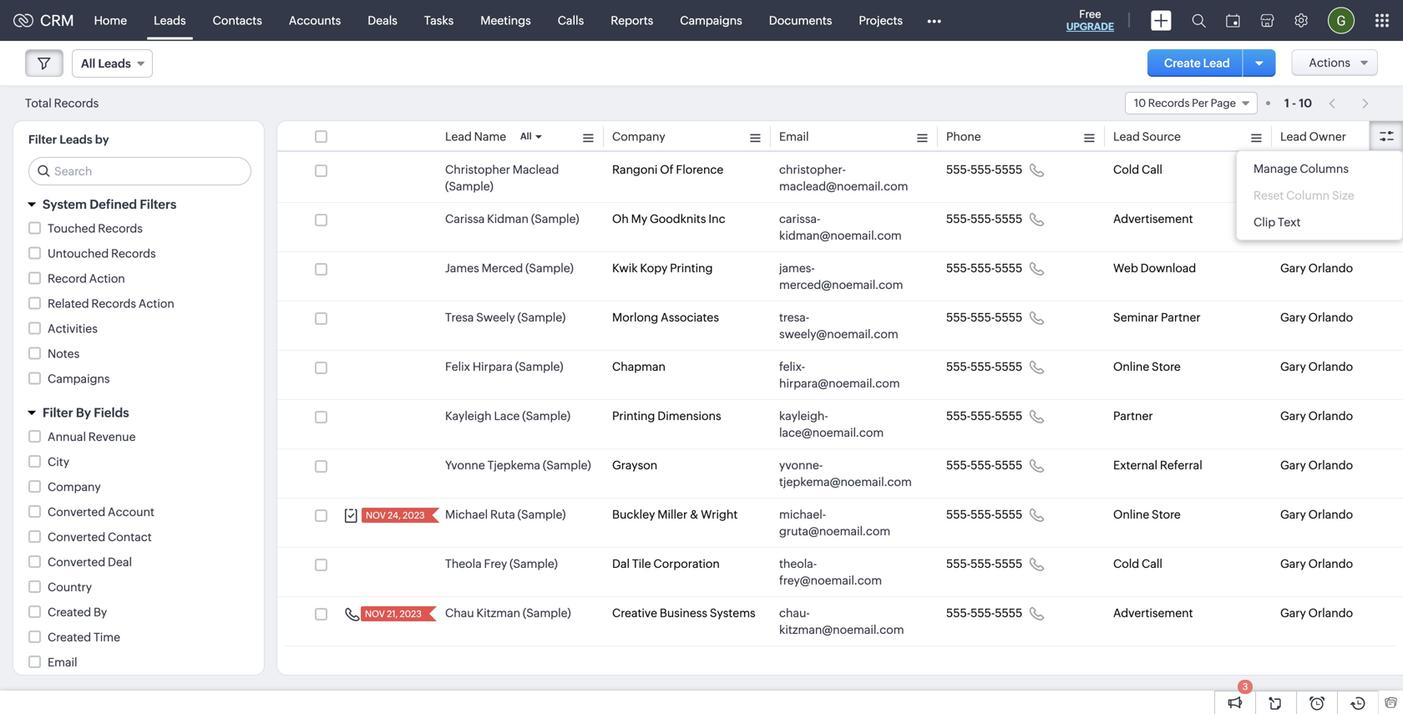 Task type: describe. For each thing, give the bounding box(es) containing it.
filter for filter leads by
[[28, 133, 57, 146]]

carissa kidman (sample)
[[445, 212, 579, 226]]

kopy
[[640, 261, 668, 275]]

accounts
[[289, 14, 341, 27]]

total records
[[25, 96, 99, 110]]

michael- gruta@noemail.com link
[[779, 506, 913, 540]]

orlando for tresa- sweely@noemail.com
[[1309, 311, 1353, 324]]

created time
[[48, 631, 120, 644]]

external referral
[[1114, 459, 1203, 472]]

records for touched
[[98, 222, 143, 235]]

tresa-
[[779, 311, 810, 324]]

yvonne
[[445, 459, 485, 472]]

leads for filter leads by
[[59, 133, 92, 146]]

sweely@noemail.com
[[779, 327, 899, 341]]

tasks
[[424, 14, 454, 27]]

orlando for michael- gruta@noemail.com
[[1309, 508, 1353, 521]]

555-555-5555 for chau- kitzman@noemail.com
[[946, 606, 1023, 620]]

james
[[445, 261, 479, 275]]

(sample) for yvonne tjepkema (sample)
[[543, 459, 591, 472]]

row group containing christopher maclead (sample)
[[277, 154, 1403, 647]]

lace@noemail.com
[[779, 426, 884, 439]]

contacts
[[213, 14, 262, 27]]

gary for kayleigh- lace@noemail.com
[[1281, 409, 1306, 423]]

james merced (sample)
[[445, 261, 574, 275]]

0 horizontal spatial action
[[89, 272, 125, 285]]

1 horizontal spatial email
[[779, 130, 809, 143]]

dimensions
[[658, 409, 721, 423]]

projects
[[859, 14, 903, 27]]

michael
[[445, 508, 488, 521]]

all for all
[[520, 131, 532, 142]]

orlando for theola- frey@noemail.com
[[1309, 557, 1353, 571]]

felix hirpara (sample)
[[445, 360, 563, 373]]

cold for christopher- maclead@noemail.com
[[1114, 163, 1140, 176]]

oh
[[612, 212, 629, 226]]

tjepkema
[[488, 459, 541, 472]]

logo image
[[13, 14, 33, 27]]

sweely
[[476, 311, 515, 324]]

touched
[[48, 222, 96, 235]]

orlando for felix- hirpara@noemail.com
[[1309, 360, 1353, 373]]

text
[[1278, 216, 1301, 229]]

manage
[[1254, 162, 1298, 175]]

records for 10
[[1148, 97, 1190, 109]]

cold for theola- frey@noemail.com
[[1114, 557, 1140, 571]]

store for michael- gruta@noemail.com
[[1152, 508, 1181, 521]]

felix-
[[779, 360, 805, 373]]

james-
[[779, 261, 815, 275]]

michael-
[[779, 508, 826, 521]]

555-555-5555 for carissa- kidman@noemail.com
[[946, 212, 1023, 226]]

555-555-5555 for theola- frey@noemail.com
[[946, 557, 1023, 571]]

555-555-5555 for yvonne- tjepkema@noemail.com
[[946, 459, 1023, 472]]

defined
[[90, 197, 137, 212]]

5555 for carissa- kidman@noemail.com
[[995, 212, 1023, 226]]

chau-
[[779, 606, 810, 620]]

kwik kopy printing
[[612, 261, 713, 275]]

profile element
[[1318, 0, 1365, 41]]

download
[[1141, 261, 1196, 275]]

inc
[[709, 212, 726, 226]]

create lead button
[[1148, 49, 1247, 77]]

kitzman@noemail.com
[[779, 623, 904, 637]]

1 horizontal spatial action
[[139, 297, 174, 310]]

online for michael- gruta@noemail.com
[[1114, 508, 1150, 521]]

555-555-5555 for kayleigh- lace@noemail.com
[[946, 409, 1023, 423]]

gary orlando for yvonne- tjepkema@noemail.com
[[1281, 459, 1353, 472]]

touched records
[[48, 222, 143, 235]]

orlando for james- merced@noemail.com
[[1309, 261, 1353, 275]]

notes
[[48, 347, 80, 360]]

nov 24, 2023 link
[[362, 508, 427, 523]]

reports link
[[597, 0, 667, 41]]

-
[[1292, 96, 1297, 110]]

1 vertical spatial company
[[48, 480, 101, 494]]

leads for all leads
[[98, 57, 131, 70]]

ruta
[[490, 508, 515, 521]]

carissa- kidman@noemail.com link
[[779, 211, 913, 244]]

theola- frey@noemail.com link
[[779, 556, 913, 589]]

10 records per page
[[1134, 97, 1236, 109]]

converted for converted contact
[[48, 530, 105, 544]]

associates
[[661, 311, 719, 324]]

annual revenue
[[48, 430, 136, 444]]

create menu element
[[1141, 0, 1182, 41]]

1 - 10
[[1285, 96, 1312, 110]]

gary for michael- gruta@noemail.com
[[1281, 508, 1306, 521]]

hirpara@noemail.com
[[779, 377, 900, 390]]

filter leads by
[[28, 133, 109, 146]]

tresa- sweely@noemail.com
[[779, 311, 899, 341]]

dal tile corporation
[[612, 557, 720, 571]]

555-555-5555 for felix- hirpara@noemail.com
[[946, 360, 1023, 373]]

all leads
[[81, 57, 131, 70]]

(sample) for christopher maclead (sample)
[[445, 180, 493, 193]]

555-555-5555 for michael- gruta@noemail.com
[[946, 508, 1023, 521]]

james- merced@noemail.com
[[779, 261, 903, 292]]

contacts link
[[199, 0, 276, 41]]

lead owner
[[1281, 130, 1347, 143]]

1 horizontal spatial 10
[[1299, 96, 1312, 110]]

corporation
[[654, 557, 720, 571]]

nov for michael
[[366, 510, 386, 521]]

goodknits
[[650, 212, 706, 226]]

10 inside field
[[1134, 97, 1146, 109]]

tresa
[[445, 311, 474, 324]]

deals link
[[354, 0, 411, 41]]

untouched
[[48, 247, 109, 260]]

seminar
[[1114, 311, 1159, 324]]

1 vertical spatial campaigns
[[48, 372, 110, 386]]

0 vertical spatial printing
[[670, 261, 713, 275]]

(sample) for michael ruta (sample)
[[518, 508, 566, 521]]

felix- hirpara@noemail.com
[[779, 360, 900, 390]]

columns
[[1300, 162, 1349, 175]]

converted deal
[[48, 556, 132, 569]]

search image
[[1192, 13, 1206, 28]]

deals
[[368, 14, 398, 27]]

cold call for christopher- maclead@noemail.com
[[1114, 163, 1163, 176]]

system defined filters
[[43, 197, 177, 212]]

city
[[48, 455, 69, 469]]

oh my goodknits inc
[[612, 212, 726, 226]]

0 horizontal spatial email
[[48, 656, 77, 669]]

5555 for chau- kitzman@noemail.com
[[995, 606, 1023, 620]]

gary orlando for chau- kitzman@noemail.com
[[1281, 606, 1353, 620]]

kayleigh- lace@noemail.com
[[779, 409, 884, 439]]

creative
[[612, 606, 657, 620]]

gary for christopher- maclead@noemail.com
[[1281, 163, 1306, 176]]

contact
[[108, 530, 152, 544]]

records for total
[[54, 96, 99, 110]]

home link
[[81, 0, 140, 41]]

home
[[94, 14, 127, 27]]

5555 for christopher- maclead@noemail.com
[[995, 163, 1023, 176]]

referral
[[1160, 459, 1203, 472]]

michael ruta (sample) link
[[445, 506, 566, 523]]

related
[[48, 297, 89, 310]]

rangoni
[[612, 163, 658, 176]]

converted for converted account
[[48, 505, 105, 519]]

name
[[474, 130, 506, 143]]

carissa-
[[779, 212, 821, 226]]

profile image
[[1328, 7, 1355, 34]]

orlando for kayleigh- lace@noemail.com
[[1309, 409, 1353, 423]]

gary for tresa- sweely@noemail.com
[[1281, 311, 1306, 324]]

(sample) for tresa sweely (sample)
[[518, 311, 566, 324]]

felix hirpara (sample) link
[[445, 358, 563, 375]]

search element
[[1182, 0, 1216, 41]]

created for created time
[[48, 631, 91, 644]]

cold call for theola- frey@noemail.com
[[1114, 557, 1163, 571]]

orlando for carissa- kidman@noemail.com
[[1309, 212, 1353, 226]]

web
[[1114, 261, 1138, 275]]

nov 24, 2023
[[366, 510, 425, 521]]

reports
[[611, 14, 653, 27]]

create lead
[[1165, 56, 1230, 70]]

5555 for theola- frey@noemail.com
[[995, 557, 1023, 571]]

All Leads field
[[72, 49, 153, 78]]

converted account
[[48, 505, 154, 519]]



Task type: vqa. For each thing, say whether or not it's contained in the screenshot.


Task type: locate. For each thing, give the bounding box(es) containing it.
1 gary from the top
[[1281, 163, 1306, 176]]

dal
[[612, 557, 630, 571]]

online down seminar
[[1114, 360, 1150, 373]]

advertisement for carissa- kidman@noemail.com
[[1114, 212, 1193, 226]]

2 vertical spatial leads
[[59, 133, 92, 146]]

0 vertical spatial campaigns
[[680, 14, 742, 27]]

records down defined
[[98, 222, 143, 235]]

online store for michael- gruta@noemail.com
[[1114, 508, 1181, 521]]

leads up loading icon
[[98, 57, 131, 70]]

yvonne tjepkema (sample)
[[445, 459, 591, 472]]

online for felix- hirpara@noemail.com
[[1114, 360, 1150, 373]]

all up 'total records'
[[81, 57, 95, 70]]

6 5555 from the top
[[995, 409, 1023, 423]]

10 up lead source at the top
[[1134, 97, 1146, 109]]

1 vertical spatial online store
[[1114, 508, 1181, 521]]

all inside field
[[81, 57, 95, 70]]

1 store from the top
[[1152, 360, 1181, 373]]

by
[[95, 133, 109, 146]]

7 orlando from the top
[[1309, 459, 1353, 472]]

lead name
[[445, 130, 506, 143]]

5555 for felix- hirpara@noemail.com
[[995, 360, 1023, 373]]

(sample) right the kidman
[[531, 212, 579, 226]]

converted for converted deal
[[48, 556, 105, 569]]

by up time
[[94, 606, 107, 619]]

0 horizontal spatial campaigns
[[48, 372, 110, 386]]

tresa- sweely@noemail.com link
[[779, 309, 913, 342]]

company up rangoni
[[612, 130, 665, 143]]

tasks link
[[411, 0, 467, 41]]

4 gary orlando from the top
[[1281, 311, 1353, 324]]

0 vertical spatial partner
[[1161, 311, 1201, 324]]

page
[[1211, 97, 1236, 109]]

0 vertical spatial call
[[1142, 163, 1163, 176]]

(sample) right frey
[[510, 557, 558, 571]]

8 orlando from the top
[[1309, 508, 1353, 521]]

1 vertical spatial store
[[1152, 508, 1181, 521]]

partner right seminar
[[1161, 311, 1201, 324]]

miller
[[658, 508, 688, 521]]

9 5555 from the top
[[995, 557, 1023, 571]]

7 555-555-5555 from the top
[[946, 459, 1023, 472]]

nov left the 24,
[[366, 510, 386, 521]]

3 gary orlando from the top
[[1281, 261, 1353, 275]]

christopher
[[445, 163, 510, 176]]

1 horizontal spatial campaigns
[[680, 14, 742, 27]]

0 vertical spatial action
[[89, 272, 125, 285]]

1 vertical spatial advertisement
[[1114, 606, 1193, 620]]

4 5555 from the top
[[995, 311, 1023, 324]]

nov left 21,
[[365, 609, 385, 619]]

leads left by
[[59, 133, 92, 146]]

5 555-555-5555 from the top
[[946, 360, 1023, 373]]

7 gary orlando from the top
[[1281, 459, 1353, 472]]

4 orlando from the top
[[1309, 311, 1353, 324]]

lead source
[[1114, 130, 1181, 143]]

0 horizontal spatial by
[[76, 406, 91, 420]]

1 orlando from the top
[[1309, 163, 1353, 176]]

call for theola- frey@noemail.com
[[1142, 557, 1163, 571]]

555-555-5555 for james- merced@noemail.com
[[946, 261, 1023, 275]]

michael ruta (sample)
[[445, 508, 566, 521]]

untouched records
[[48, 247, 156, 260]]

gary for theola- frey@noemail.com
[[1281, 557, 1306, 571]]

printing right kopy
[[670, 261, 713, 275]]

5 gary orlando from the top
[[1281, 360, 1353, 373]]

0 vertical spatial leads
[[154, 14, 186, 27]]

gary orlando for kayleigh- lace@noemail.com
[[1281, 409, 1353, 423]]

(sample) for chau kitzman (sample)
[[523, 606, 571, 620]]

8 gary from the top
[[1281, 508, 1306, 521]]

(sample) right the merced
[[526, 261, 574, 275]]

online store for felix- hirpara@noemail.com
[[1114, 360, 1181, 373]]

1 cold from the top
[[1114, 163, 1140, 176]]

phone
[[946, 130, 981, 143]]

0 vertical spatial converted
[[48, 505, 105, 519]]

10 right -
[[1299, 96, 1312, 110]]

6 orlando from the top
[[1309, 409, 1353, 423]]

(sample) for carissa kidman (sample)
[[531, 212, 579, 226]]

2023 right the 24,
[[403, 510, 425, 521]]

gary orlando for carissa- kidman@noemail.com
[[1281, 212, 1353, 226]]

1 vertical spatial 2023
[[400, 609, 422, 619]]

gary orlando for tresa- sweely@noemail.com
[[1281, 311, 1353, 324]]

theola frey (sample)
[[445, 557, 558, 571]]

3
[[1243, 682, 1248, 692]]

by up the annual revenue
[[76, 406, 91, 420]]

8 5555 from the top
[[995, 508, 1023, 521]]

0 vertical spatial store
[[1152, 360, 1181, 373]]

web download
[[1114, 261, 1196, 275]]

record
[[48, 272, 87, 285]]

1 created from the top
[[48, 606, 91, 619]]

gary orlando for felix- hirpara@noemail.com
[[1281, 360, 1353, 373]]

2 vertical spatial converted
[[48, 556, 105, 569]]

online store
[[1114, 360, 1181, 373], [1114, 508, 1181, 521]]

1 horizontal spatial company
[[612, 130, 665, 143]]

records down record action
[[91, 297, 136, 310]]

4 gary from the top
[[1281, 311, 1306, 324]]

felix- hirpara@noemail.com link
[[779, 358, 913, 392]]

online store down seminar partner
[[1114, 360, 1181, 373]]

crm
[[40, 12, 74, 29]]

upgrade
[[1067, 21, 1114, 32]]

email down created time
[[48, 656, 77, 669]]

10 555-555-5555 from the top
[[946, 606, 1023, 620]]

(sample) for theola frey (sample)
[[510, 557, 558, 571]]

gary orlando for christopher- maclead@noemail.com
[[1281, 163, 1353, 176]]

free
[[1080, 8, 1101, 20]]

1 vertical spatial created
[[48, 631, 91, 644]]

7 5555 from the top
[[995, 459, 1023, 472]]

5555 for yvonne- tjepkema@noemail.com
[[995, 459, 1023, 472]]

calls link
[[544, 0, 597, 41]]

555-555-5555 for christopher- maclead@noemail.com
[[946, 163, 1023, 176]]

tile
[[632, 557, 651, 571]]

crm link
[[13, 12, 74, 29]]

1 cold call from the top
[[1114, 163, 1163, 176]]

navigation
[[1321, 91, 1378, 115]]

online down external
[[1114, 508, 1150, 521]]

online store down external referral
[[1114, 508, 1181, 521]]

records left loading icon
[[54, 96, 99, 110]]

1 advertisement from the top
[[1114, 212, 1193, 226]]

hirpara
[[473, 360, 513, 373]]

2 call from the top
[[1142, 557, 1163, 571]]

5 gary from the top
[[1281, 360, 1306, 373]]

chau kitzman (sample) link
[[445, 605, 571, 622]]

8 555-555-5555 from the top
[[946, 508, 1023, 521]]

filter down "total"
[[28, 133, 57, 146]]

action up related records action on the left top
[[89, 272, 125, 285]]

lead left "source"
[[1114, 130, 1140, 143]]

by for filter
[[76, 406, 91, 420]]

lead for lead owner
[[1281, 130, 1307, 143]]

company down city
[[48, 480, 101, 494]]

0 horizontal spatial partner
[[1114, 409, 1153, 423]]

leads inside field
[[98, 57, 131, 70]]

7 gary from the top
[[1281, 459, 1306, 472]]

seminar partner
[[1114, 311, 1201, 324]]

calendar image
[[1226, 14, 1241, 27]]

system defined filters button
[[13, 190, 264, 219]]

gary for felix- hirpara@noemail.com
[[1281, 360, 1306, 373]]

christopher maclead (sample)
[[445, 163, 559, 193]]

gary for chau- kitzman@noemail.com
[[1281, 606, 1306, 620]]

1 converted from the top
[[48, 505, 105, 519]]

3 orlando from the top
[[1309, 261, 1353, 275]]

lead right create
[[1203, 56, 1230, 70]]

filter for filter by fields
[[43, 406, 73, 420]]

(sample) right lace
[[522, 409, 571, 423]]

documents link
[[756, 0, 846, 41]]

store for felix- hirpara@noemail.com
[[1152, 360, 1181, 373]]

0 vertical spatial cold call
[[1114, 163, 1163, 176]]

converted up the converted contact
[[48, 505, 105, 519]]

gary orlando for james- merced@noemail.com
[[1281, 261, 1353, 275]]

theola- frey@noemail.com
[[779, 557, 882, 587]]

2 cold from the top
[[1114, 557, 1140, 571]]

store down external referral
[[1152, 508, 1181, 521]]

1 vertical spatial partner
[[1114, 409, 1153, 423]]

lead up manage columns
[[1281, 130, 1307, 143]]

0 vertical spatial nov
[[366, 510, 386, 521]]

9 gary orlando from the top
[[1281, 557, 1353, 571]]

lead left name
[[445, 130, 472, 143]]

2 advertisement from the top
[[1114, 606, 1193, 620]]

0 vertical spatial online store
[[1114, 360, 1181, 373]]

1 call from the top
[[1142, 163, 1163, 176]]

records for related
[[91, 297, 136, 310]]

store down seminar partner
[[1152, 360, 1181, 373]]

10 gary from the top
[[1281, 606, 1306, 620]]

2 5555 from the top
[[995, 212, 1023, 226]]

1 vertical spatial action
[[139, 297, 174, 310]]

kayleigh- lace@noemail.com link
[[779, 408, 913, 441]]

1 vertical spatial all
[[520, 131, 532, 142]]

activities
[[48, 322, 98, 335]]

0 horizontal spatial 10
[[1134, 97, 1146, 109]]

printing up grayson
[[612, 409, 655, 423]]

create menu image
[[1151, 10, 1172, 30]]

1 online from the top
[[1114, 360, 1150, 373]]

(sample) for kayleigh lace (sample)
[[522, 409, 571, 423]]

kidman
[[487, 212, 529, 226]]

lead inside button
[[1203, 56, 1230, 70]]

merced
[[482, 261, 523, 275]]

loading image
[[101, 102, 109, 107]]

source
[[1143, 130, 1181, 143]]

orlando for chau- kitzman@noemail.com
[[1309, 606, 1353, 620]]

10 Records Per Page field
[[1125, 92, 1258, 114]]

james merced (sample) link
[[445, 260, 574, 277]]

(sample) inside christopher maclead (sample)
[[445, 180, 493, 193]]

24,
[[388, 510, 401, 521]]

3 converted from the top
[[48, 556, 105, 569]]

2 converted from the top
[[48, 530, 105, 544]]

converted contact
[[48, 530, 152, 544]]

555-
[[946, 163, 971, 176], [971, 163, 995, 176], [946, 212, 971, 226], [971, 212, 995, 226], [946, 261, 971, 275], [971, 261, 995, 275], [946, 311, 971, 324], [971, 311, 995, 324], [946, 360, 971, 373], [971, 360, 995, 373], [946, 409, 971, 423], [971, 409, 995, 423], [946, 459, 971, 472], [971, 459, 995, 472], [946, 508, 971, 521], [971, 508, 995, 521], [946, 557, 971, 571], [971, 557, 995, 571], [946, 606, 971, 620], [971, 606, 995, 620]]

business
[[660, 606, 708, 620]]

created down created by
[[48, 631, 91, 644]]

records inside field
[[1148, 97, 1190, 109]]

gary orlando for michael- gruta@noemail.com
[[1281, 508, 1353, 521]]

0 vertical spatial 2023
[[403, 510, 425, 521]]

all for all leads
[[81, 57, 95, 70]]

chapman
[[612, 360, 666, 373]]

8 gary orlando from the top
[[1281, 508, 1353, 521]]

2023 for michael ruta (sample)
[[403, 510, 425, 521]]

creative business systems
[[612, 606, 756, 620]]

555-555-5555 for tresa- sweely@noemail.com
[[946, 311, 1023, 324]]

buckley miller & wright
[[612, 508, 738, 521]]

0 vertical spatial online
[[1114, 360, 1150, 373]]

nov for chau
[[365, 609, 385, 619]]

email up christopher- at the top right of page
[[779, 130, 809, 143]]

5555 for tresa- sweely@noemail.com
[[995, 311, 1023, 324]]

gary for james- merced@noemail.com
[[1281, 261, 1306, 275]]

by inside filter by fields dropdown button
[[76, 406, 91, 420]]

1 vertical spatial call
[[1142, 557, 1163, 571]]

documents
[[769, 14, 832, 27]]

all
[[81, 57, 95, 70], [520, 131, 532, 142]]

0 vertical spatial all
[[81, 57, 95, 70]]

records left per
[[1148, 97, 1190, 109]]

(sample) right 'tjepkema'
[[543, 459, 591, 472]]

6 555-555-5555 from the top
[[946, 409, 1023, 423]]

5555 for michael- gruta@noemail.com
[[995, 508, 1023, 521]]

total
[[25, 96, 52, 110]]

theola
[[445, 557, 482, 571]]

frey
[[484, 557, 507, 571]]

all up 'maclead'
[[520, 131, 532, 142]]

1 vertical spatial by
[[94, 606, 107, 619]]

5 orlando from the top
[[1309, 360, 1353, 373]]

5 5555 from the top
[[995, 360, 1023, 373]]

(sample)
[[445, 180, 493, 193], [531, 212, 579, 226], [526, 261, 574, 275], [518, 311, 566, 324], [515, 360, 563, 373], [522, 409, 571, 423], [543, 459, 591, 472], [518, 508, 566, 521], [510, 557, 558, 571], [523, 606, 571, 620]]

1 vertical spatial cold
[[1114, 557, 1140, 571]]

partner up external
[[1114, 409, 1153, 423]]

campaigns down notes
[[48, 372, 110, 386]]

1 vertical spatial cold call
[[1114, 557, 1163, 571]]

1 vertical spatial nov
[[365, 609, 385, 619]]

0 vertical spatial filter
[[28, 133, 57, 146]]

6 gary from the top
[[1281, 409, 1306, 423]]

0 vertical spatial created
[[48, 606, 91, 619]]

2 gary orlando from the top
[[1281, 212, 1353, 226]]

5555 for kayleigh- lace@noemail.com
[[995, 409, 1023, 423]]

by for created
[[94, 606, 107, 619]]

gary for carissa- kidman@noemail.com
[[1281, 212, 1306, 226]]

converted up converted deal
[[48, 530, 105, 544]]

1 horizontal spatial all
[[520, 131, 532, 142]]

created for created by
[[48, 606, 91, 619]]

2 gary from the top
[[1281, 212, 1306, 226]]

9 orlando from the top
[[1309, 557, 1353, 571]]

country
[[48, 581, 92, 594]]

advertisement for chau- kitzman@noemail.com
[[1114, 606, 1193, 620]]

1 vertical spatial converted
[[48, 530, 105, 544]]

(sample) for felix hirpara (sample)
[[515, 360, 563, 373]]

10 5555 from the top
[[995, 606, 1023, 620]]

3 5555 from the top
[[995, 261, 1023, 275]]

2023 right 21,
[[400, 609, 422, 619]]

gary for yvonne- tjepkema@noemail.com
[[1281, 459, 1306, 472]]

1 horizontal spatial leads
[[98, 57, 131, 70]]

Search text field
[[29, 158, 251, 185]]

lead for lead source
[[1114, 130, 1140, 143]]

create
[[1165, 56, 1201, 70]]

0 vertical spatial email
[[779, 130, 809, 143]]

created down country
[[48, 606, 91, 619]]

(sample) right ruta in the bottom left of the page
[[518, 508, 566, 521]]

meetings link
[[467, 0, 544, 41]]

christopher- maclead@noemail.com
[[779, 163, 908, 193]]

orlando for christopher- maclead@noemail.com
[[1309, 163, 1353, 176]]

filter up annual
[[43, 406, 73, 420]]

converted up country
[[48, 556, 105, 569]]

email
[[779, 130, 809, 143], [48, 656, 77, 669]]

2 cold call from the top
[[1114, 557, 1163, 571]]

1 gary orlando from the top
[[1281, 163, 1353, 176]]

row group
[[277, 154, 1403, 647]]

records for untouched
[[111, 247, 156, 260]]

advertisement
[[1114, 212, 1193, 226], [1114, 606, 1193, 620]]

clip
[[1254, 216, 1276, 229]]

2 orlando from the top
[[1309, 212, 1353, 226]]

1 vertical spatial printing
[[612, 409, 655, 423]]

external
[[1114, 459, 1158, 472]]

5555 for james- merced@noemail.com
[[995, 261, 1023, 275]]

records
[[54, 96, 99, 110], [1148, 97, 1190, 109], [98, 222, 143, 235], [111, 247, 156, 260], [91, 297, 136, 310]]

nov 21, 2023 link
[[361, 606, 423, 622]]

2 online store from the top
[[1114, 508, 1181, 521]]

kitzman
[[477, 606, 521, 620]]

(sample) down christopher
[[445, 180, 493, 193]]

1 555-555-5555 from the top
[[946, 163, 1023, 176]]

0 vertical spatial cold
[[1114, 163, 1140, 176]]

(sample) right hirpara
[[515, 360, 563, 373]]

of
[[660, 163, 674, 176]]

9 555-555-5555 from the top
[[946, 557, 1023, 571]]

1 horizontal spatial printing
[[670, 261, 713, 275]]

2 store from the top
[[1152, 508, 1181, 521]]

related records action
[[48, 297, 174, 310]]

1 horizontal spatial partner
[[1161, 311, 1201, 324]]

chau
[[445, 606, 474, 620]]

0 vertical spatial advertisement
[[1114, 212, 1193, 226]]

3 555-555-5555 from the top
[[946, 261, 1023, 275]]

(sample) right kitzman
[[523, 606, 571, 620]]

0 horizontal spatial company
[[48, 480, 101, 494]]

call for christopher- maclead@noemail.com
[[1142, 163, 1163, 176]]

6 gary orlando from the top
[[1281, 409, 1353, 423]]

chau kitzman (sample)
[[445, 606, 571, 620]]

2 555-555-5555 from the top
[[946, 212, 1023, 226]]

1 vertical spatial online
[[1114, 508, 1150, 521]]

2 online from the top
[[1114, 508, 1150, 521]]

filter inside filter by fields dropdown button
[[43, 406, 73, 420]]

1 vertical spatial email
[[48, 656, 77, 669]]

leads right home link
[[154, 14, 186, 27]]

0 horizontal spatial all
[[81, 57, 95, 70]]

michael- gruta@noemail.com
[[779, 508, 891, 538]]

chau- kitzman@noemail.com link
[[779, 605, 913, 638]]

partner
[[1161, 311, 1201, 324], [1114, 409, 1153, 423]]

lead for lead name
[[445, 130, 472, 143]]

1 horizontal spatial by
[[94, 606, 107, 619]]

1 vertical spatial filter
[[43, 406, 73, 420]]

account
[[108, 505, 154, 519]]

Other Modules field
[[916, 7, 952, 34]]

1 5555 from the top
[[995, 163, 1023, 176]]

florence
[[676, 163, 724, 176]]

maclead@noemail.com
[[779, 180, 908, 193]]

3 gary from the top
[[1281, 261, 1306, 275]]

9 gary from the top
[[1281, 557, 1306, 571]]

(sample) for james merced (sample)
[[526, 261, 574, 275]]

10 orlando from the top
[[1309, 606, 1353, 620]]

tresa sweely (sample) link
[[445, 309, 566, 326]]

maclead
[[513, 163, 559, 176]]

gary orlando for theola- frey@noemail.com
[[1281, 557, 1353, 571]]

2 horizontal spatial leads
[[154, 14, 186, 27]]

campaigns right reports
[[680, 14, 742, 27]]

records down touched records
[[111, 247, 156, 260]]

0 vertical spatial by
[[76, 406, 91, 420]]

10 gary orlando from the top
[[1281, 606, 1353, 620]]

frey@noemail.com
[[779, 574, 882, 587]]

action down untouched records
[[139, 297, 174, 310]]

1 online store from the top
[[1114, 360, 1181, 373]]

1 vertical spatial leads
[[98, 57, 131, 70]]

0 vertical spatial company
[[612, 130, 665, 143]]

lead
[[1203, 56, 1230, 70], [445, 130, 472, 143], [1114, 130, 1140, 143], [1281, 130, 1307, 143]]

0 horizontal spatial printing
[[612, 409, 655, 423]]

orlando for yvonne- tjepkema@noemail.com
[[1309, 459, 1353, 472]]

0 horizontal spatial leads
[[59, 133, 92, 146]]

4 555-555-5555 from the top
[[946, 311, 1023, 324]]

(sample) right sweely on the left top of page
[[518, 311, 566, 324]]

2023 for chau kitzman (sample)
[[400, 609, 422, 619]]

2 created from the top
[[48, 631, 91, 644]]

yvonne- tjepkema@noemail.com
[[779, 459, 912, 489]]



